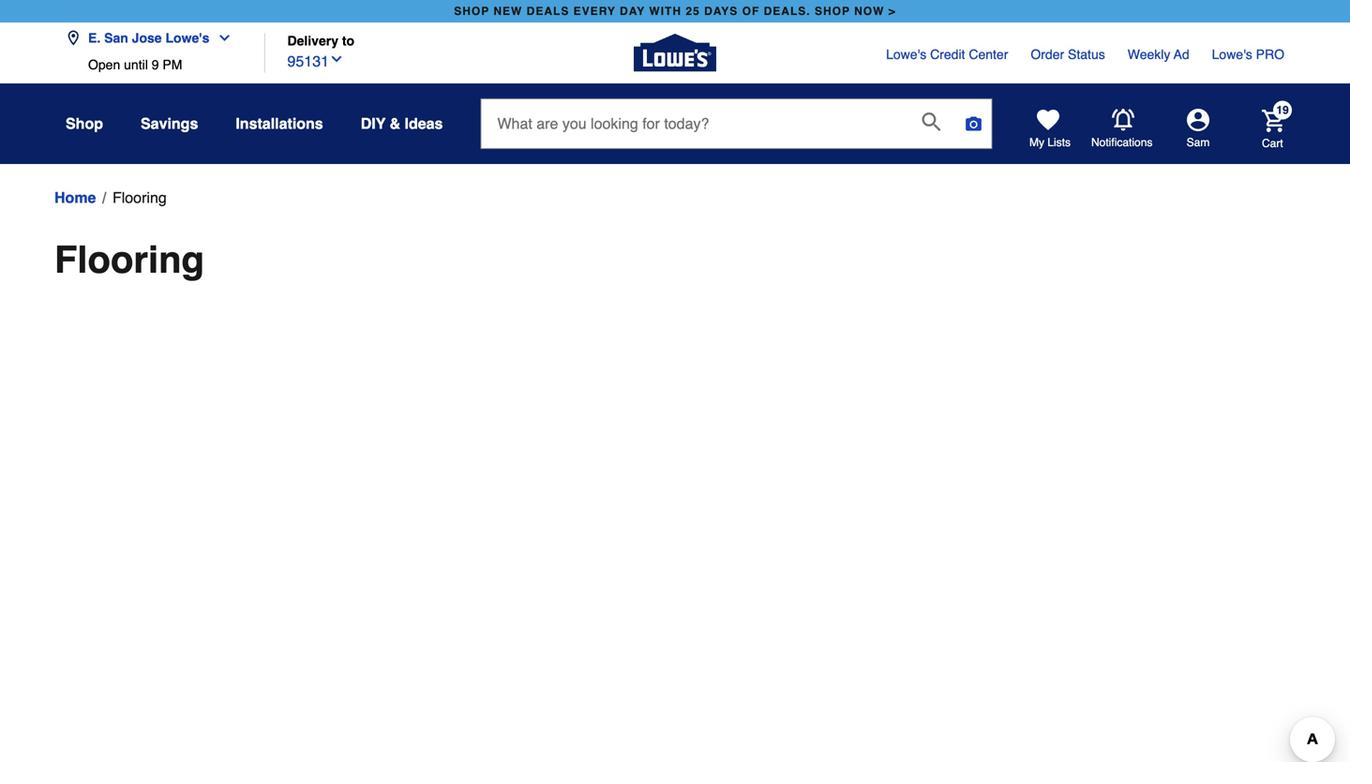 Task type: vqa. For each thing, say whether or not it's contained in the screenshot.
adapters
no



Task type: locate. For each thing, give the bounding box(es) containing it.
sam
[[1187, 136, 1211, 149]]

pro
[[1257, 47, 1285, 62]]

my
[[1030, 136, 1045, 149]]

lowe's home improvement cart image
[[1263, 110, 1285, 132]]

san
[[104, 30, 128, 46]]

flooring right home
[[113, 189, 167, 206]]

shop left now
[[815, 5, 851, 18]]

1 horizontal spatial lowe's
[[887, 47, 927, 62]]

weekly ad link
[[1128, 45, 1190, 64]]

open until 9 pm
[[88, 57, 182, 72]]

e.
[[88, 30, 101, 46]]

lowe's credit center
[[887, 47, 1009, 62]]

shop button
[[66, 107, 103, 141]]

chevron down image
[[210, 30, 232, 46], [329, 52, 344, 67]]

lowe's
[[166, 30, 210, 46], [887, 47, 927, 62], [1213, 47, 1253, 62]]

order status
[[1031, 47, 1106, 62]]

until
[[124, 57, 148, 72]]

delivery to
[[288, 33, 355, 48]]

2 horizontal spatial lowe's
[[1213, 47, 1253, 62]]

lowe's left credit
[[887, 47, 927, 62]]

lowe's inside 'link'
[[887, 47, 927, 62]]

deals
[[527, 5, 570, 18]]

savings
[[141, 115, 198, 132]]

sam button
[[1154, 109, 1244, 150]]

0 horizontal spatial chevron down image
[[210, 30, 232, 46]]

shop
[[454, 5, 490, 18], [815, 5, 851, 18]]

flooring down flooring link
[[54, 238, 204, 281]]

1 horizontal spatial shop
[[815, 5, 851, 18]]

of
[[743, 5, 760, 18]]

0 vertical spatial chevron down image
[[210, 30, 232, 46]]

lowe's for lowe's credit center
[[887, 47, 927, 62]]

e. san jose lowe's button
[[66, 19, 240, 57]]

diy & ideas button
[[361, 107, 443, 141]]

installations button
[[236, 107, 323, 141]]

chevron down image down to
[[329, 52, 344, 67]]

order status link
[[1031, 45, 1106, 64]]

Search Query text field
[[482, 99, 908, 148]]

0 horizontal spatial shop
[[454, 5, 490, 18]]

shop new deals every day with 25 days of deals. shop now > link
[[451, 0, 900, 23]]

chevron down image inside e. san jose lowe's button
[[210, 30, 232, 46]]

deals.
[[764, 5, 811, 18]]

open
[[88, 57, 120, 72]]

my lists
[[1030, 136, 1071, 149]]

order
[[1031, 47, 1065, 62]]

pm
[[163, 57, 182, 72]]

lowe's pro link
[[1213, 45, 1285, 64]]

lowe's home improvement lists image
[[1038, 109, 1060, 131]]

chevron down image inside 95131 "button"
[[329, 52, 344, 67]]

1 vertical spatial chevron down image
[[329, 52, 344, 67]]

lowe's up pm
[[166, 30, 210, 46]]

flooring
[[113, 189, 167, 206], [54, 238, 204, 281]]

chevron down image right jose on the top left of the page
[[210, 30, 232, 46]]

flooring link
[[113, 187, 167, 209]]

every
[[574, 5, 616, 18]]

1 horizontal spatial chevron down image
[[329, 52, 344, 67]]

None search field
[[481, 99, 993, 166]]

ad
[[1174, 47, 1190, 62]]

diy
[[361, 115, 386, 132]]

center
[[969, 47, 1009, 62]]

notifications
[[1092, 136, 1153, 149]]

1 shop from the left
[[454, 5, 490, 18]]

my lists link
[[1030, 109, 1071, 150]]

1 vertical spatial flooring
[[54, 238, 204, 281]]

lowe's left pro
[[1213, 47, 1253, 62]]

0 horizontal spatial lowe's
[[166, 30, 210, 46]]

shop left new
[[454, 5, 490, 18]]

home
[[54, 189, 96, 206]]

25
[[686, 5, 701, 18]]

now
[[855, 5, 885, 18]]



Task type: describe. For each thing, give the bounding box(es) containing it.
9
[[152, 57, 159, 72]]

savings button
[[141, 107, 198, 141]]

lowe's home improvement logo image
[[634, 12, 717, 94]]

>
[[889, 5, 897, 18]]

delivery
[[288, 33, 339, 48]]

lowe's inside button
[[166, 30, 210, 46]]

search image
[[923, 113, 941, 131]]

day
[[620, 5, 646, 18]]

home link
[[54, 187, 96, 209]]

0 vertical spatial flooring
[[113, 189, 167, 206]]

lowe's home improvement notification center image
[[1113, 109, 1135, 131]]

days
[[705, 5, 739, 18]]

ideas
[[405, 115, 443, 132]]

status
[[1069, 47, 1106, 62]]

shop new deals every day with 25 days of deals. shop now >
[[454, 5, 897, 18]]

&
[[390, 115, 401, 132]]

lowe's pro
[[1213, 47, 1285, 62]]

credit
[[931, 47, 966, 62]]

lowe's credit center link
[[887, 45, 1009, 64]]

2 shop from the left
[[815, 5, 851, 18]]

95131
[[288, 53, 329, 70]]

weekly ad
[[1128, 47, 1190, 62]]

to
[[342, 33, 355, 48]]

jose
[[132, 30, 162, 46]]

weekly
[[1128, 47, 1171, 62]]

cart
[[1263, 137, 1284, 150]]

new
[[494, 5, 523, 18]]

shop
[[66, 115, 103, 132]]

diy & ideas
[[361, 115, 443, 132]]

19
[[1277, 104, 1290, 117]]

e. san jose lowe's
[[88, 30, 210, 46]]

lowe's for lowe's pro
[[1213, 47, 1253, 62]]

location image
[[66, 30, 81, 46]]

95131 button
[[288, 48, 344, 73]]

with
[[650, 5, 682, 18]]

installations
[[236, 115, 323, 132]]

camera image
[[965, 114, 984, 133]]

lists
[[1048, 136, 1071, 149]]



